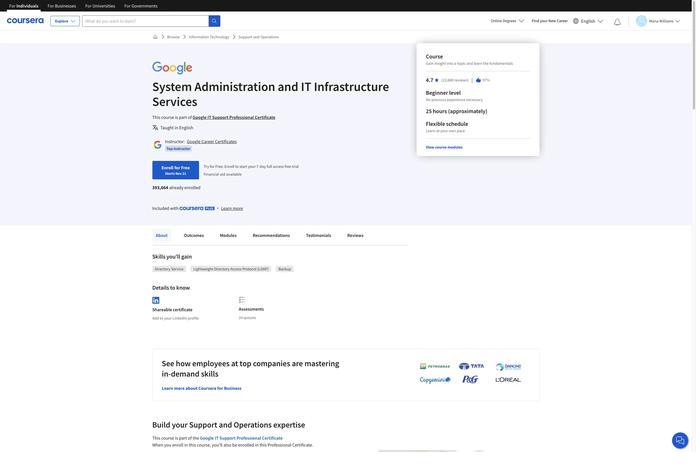 Task type: describe. For each thing, give the bounding box(es) containing it.
aid
[[220, 172, 225, 177]]

of for the
[[188, 435, 192, 441]]

24 quizzes
[[239, 315, 256, 320]]

see how employees at top companies are mastering in-demand skills
[[162, 358, 339, 379]]

mastering
[[305, 358, 339, 369]]

english inside "button"
[[581, 18, 595, 24]]

nov
[[175, 171, 182, 176]]

0 vertical spatial enrolled
[[184, 185, 200, 190]]

support inside this course is part of the google it support professional certificate when you enroll in this course, you'll also be enrolled in this professional certificate.
[[220, 435, 236, 441]]

reviews link
[[344, 229, 367, 242]]

free
[[285, 164, 291, 169]]

build
[[152, 420, 170, 430]]

learn inside flexible schedule learn at your own pace
[[426, 128, 435, 133]]

to for your
[[160, 316, 163, 321]]

course,
[[197, 442, 211, 448]]

0 horizontal spatial it
[[208, 114, 211, 120]]

0 vertical spatial operations
[[260, 34, 279, 39]]

recommendations
[[253, 233, 290, 238]]

profile
[[188, 316, 199, 321]]

1 vertical spatial more
[[174, 385, 185, 391]]

full
[[267, 164, 272, 169]]

coursera
[[198, 385, 216, 391]]

your inside try for free: enroll to start your 7-day full access free trial financial aid available
[[248, 164, 256, 169]]

course for this course is part of the google it support professional certificate when you enroll in this course, you'll also be enrolled in this professional certificate.
[[161, 435, 174, 441]]

access
[[230, 267, 241, 272]]

topic
[[457, 61, 466, 66]]

support up certificates
[[212, 114, 228, 120]]

support and operations link
[[236, 32, 281, 42]]

chat with us image
[[676, 436, 685, 445]]

for businesses
[[48, 3, 76, 9]]

degrees
[[503, 18, 516, 23]]

testimonials
[[306, 233, 331, 238]]

taught in english
[[160, 125, 193, 131]]

financial
[[204, 172, 219, 177]]

learn
[[474, 61, 482, 66]]

information technology link
[[187, 32, 232, 42]]

21
[[182, 171, 186, 176]]

google inside this course is part of the google it support professional certificate when you enroll in this course, you'll also be enrolled in this professional certificate.
[[200, 435, 214, 441]]

shareable certificate
[[152, 307, 193, 313]]

this for this course is part of google it support professional certificate
[[152, 114, 160, 120]]

0 horizontal spatial english
[[179, 125, 193, 131]]

directory service
[[155, 267, 183, 272]]

for for individuals
[[9, 3, 16, 9]]

modules
[[447, 145, 463, 150]]

linkedin
[[173, 316, 187, 321]]

2 vertical spatial professional
[[268, 442, 291, 448]]

25 hours (approximately)
[[426, 107, 487, 115]]

•
[[217, 205, 219, 211]]

access
[[273, 164, 284, 169]]

top
[[166, 146, 173, 151]]

level
[[449, 89, 461, 96]]

google career certificates image
[[153, 141, 162, 149]]

(approximately)
[[448, 107, 487, 115]]

0 vertical spatial google
[[193, 114, 207, 120]]

instructor:
[[165, 139, 185, 144]]

own
[[449, 128, 456, 133]]

are
[[292, 358, 303, 369]]

for for universities
[[85, 3, 92, 9]]

393,664
[[152, 185, 168, 190]]

course gain insight into a topic and learn the fundamentals
[[426, 53, 513, 66]]

banner navigation
[[5, 0, 162, 16]]

1 this from the left
[[189, 442, 196, 448]]

learn more link
[[221, 205, 243, 212]]

services
[[152, 94, 197, 109]]

you
[[164, 442, 171, 448]]

learn inside • learn more
[[221, 205, 232, 211]]

employees
[[192, 358, 230, 369]]

2 horizontal spatial in
[[255, 442, 259, 448]]

2 directory from the left
[[214, 267, 230, 272]]

1 directory from the left
[[155, 267, 170, 272]]

at for top
[[231, 358, 238, 369]]

certificate inside this course is part of the google it support professional certificate when you enroll in this course, you'll also be enrolled in this professional certificate.
[[262, 435, 283, 441]]

trial
[[292, 164, 299, 169]]

97%
[[483, 78, 490, 83]]

individuals
[[16, 3, 38, 9]]

lightweight
[[193, 267, 213, 272]]

hours
[[433, 107, 447, 115]]

instructor
[[173, 146, 190, 151]]

your down shareable certificate
[[164, 316, 172, 321]]

expertise
[[273, 420, 305, 430]]

be
[[232, 442, 237, 448]]

2 this from the left
[[260, 442, 267, 448]]

explore
[[55, 18, 68, 24]]

to inside try for free: enroll to start your 7-day full access free trial financial aid available
[[235, 164, 239, 169]]

modules
[[220, 233, 237, 238]]

testimonials link
[[303, 229, 335, 242]]

your inside flexible schedule learn at your own pace
[[440, 128, 448, 133]]

skills
[[201, 369, 218, 379]]

support inside support and operations link
[[239, 34, 252, 39]]

this for this course is part of the google it support professional certificate when you enroll in this course, you'll also be enrolled in this professional certificate.
[[152, 435, 160, 441]]

1 horizontal spatial career
[[557, 18, 568, 23]]

maria williams button
[[628, 15, 680, 27]]

maria
[[649, 18, 659, 23]]

about
[[156, 233, 168, 238]]

reviews
[[347, 233, 364, 238]]

for for enroll
[[174, 165, 180, 171]]

already
[[169, 185, 184, 190]]

about
[[186, 385, 197, 391]]

companies
[[253, 358, 290, 369]]

1 vertical spatial professional
[[237, 435, 261, 441]]

infrastructure
[[314, 79, 389, 95]]

start
[[240, 164, 247, 169]]

home image
[[153, 35, 157, 39]]

course
[[426, 53, 443, 60]]

is for the
[[175, 435, 178, 441]]

assessments
[[239, 306, 264, 312]]

build your support and operations expertise
[[152, 420, 305, 430]]

try for free: enroll to start your 7-day full access free trial financial aid available
[[204, 164, 299, 177]]

google it support professional certificate link for this course is part of
[[193, 114, 275, 120]]

certificate
[[173, 307, 193, 313]]

english button
[[571, 12, 606, 30]]

support up course,
[[189, 420, 217, 430]]

pace
[[457, 128, 465, 133]]

coursera image
[[7, 16, 44, 25]]

protocol
[[242, 267, 257, 272]]

insight
[[434, 61, 446, 66]]

modules link
[[217, 229, 240, 242]]

for universities
[[85, 3, 115, 9]]

0 horizontal spatial you'll
[[166, 253, 180, 260]]



Task type: vqa. For each thing, say whether or not it's contained in the screenshot.
the Intelligence,
no



Task type: locate. For each thing, give the bounding box(es) containing it.
top
[[240, 358, 251, 369]]

at for your
[[436, 128, 439, 133]]

the up course,
[[193, 435, 199, 441]]

1 vertical spatial google
[[187, 139, 201, 144]]

to for know
[[170, 284, 175, 291]]

in-
[[162, 369, 171, 379]]

system administration and it infrastructure services
[[152, 79, 389, 109]]

show notifications image
[[614, 19, 621, 26]]

more left about
[[174, 385, 185, 391]]

for left business
[[217, 385, 223, 391]]

more inside • learn more
[[233, 205, 243, 211]]

how
[[176, 358, 191, 369]]

1 part from the top
[[179, 114, 187, 120]]

0 vertical spatial course
[[161, 114, 174, 120]]

add
[[152, 316, 159, 321]]

learn down flexible
[[426, 128, 435, 133]]

system
[[152, 79, 192, 95]]

0 horizontal spatial learn
[[162, 385, 173, 391]]

reviews)
[[454, 78, 468, 83]]

google up course,
[[200, 435, 214, 441]]

enrolled right already
[[184, 185, 200, 190]]

1 vertical spatial operations
[[234, 420, 272, 430]]

service
[[171, 267, 183, 272]]

2 vertical spatial to
[[160, 316, 163, 321]]

coursera enterprise logos image
[[411, 363, 526, 388]]

0 horizontal spatial the
[[193, 435, 199, 441]]

course for this course is part of google it support professional certificate
[[161, 114, 174, 120]]

course inside this course is part of the google it support professional certificate when you enroll in this course, you'll also be enrolled in this professional certificate.
[[161, 435, 174, 441]]

with
[[170, 205, 179, 211]]

try
[[204, 164, 209, 169]]

0 horizontal spatial to
[[160, 316, 163, 321]]

1 horizontal spatial to
[[170, 284, 175, 291]]

support up also
[[220, 435, 236, 441]]

1 vertical spatial you'll
[[212, 442, 222, 448]]

flexible schedule learn at your own pace
[[426, 120, 468, 133]]

instructor: google career certificates top instructor
[[165, 139, 237, 151]]

for for try
[[210, 164, 215, 169]]

certificates
[[215, 139, 237, 144]]

for inside the enroll for free starts nov 21
[[174, 165, 180, 171]]

you'll left also
[[212, 442, 222, 448]]

is
[[175, 114, 178, 120], [175, 435, 178, 441]]

this left course,
[[189, 442, 196, 448]]

for left businesses
[[48, 3, 54, 9]]

What do you want to learn? text field
[[82, 15, 209, 27]]

details to know
[[152, 284, 190, 291]]

google up instructor
[[187, 139, 201, 144]]

google it support professional certificate link
[[193, 114, 275, 120], [200, 435, 283, 441]]

4 for from the left
[[124, 3, 131, 9]]

1 horizontal spatial this
[[260, 442, 267, 448]]

certificate down system administration and it infrastructure services
[[255, 114, 275, 120]]

0 horizontal spatial in
[[175, 125, 178, 131]]

enroll for free starts nov 21
[[162, 165, 190, 176]]

career inside the instructor: google career certificates top instructor
[[201, 139, 214, 144]]

• learn more
[[217, 205, 243, 211]]

0 vertical spatial at
[[436, 128, 439, 133]]

for left individuals
[[9, 3, 16, 9]]

enrolled right be
[[238, 442, 254, 448]]

business
[[224, 385, 242, 391]]

is for google
[[175, 114, 178, 120]]

beginner level no previous experience necessary
[[426, 89, 483, 102]]

enroll inside try for free: enroll to start your 7-day full access free trial financial aid available
[[224, 164, 234, 169]]

google it support professional certificate link for this course is part of the
[[200, 435, 283, 441]]

browse link
[[165, 32, 182, 42]]

of inside this course is part of the google it support professional certificate when you enroll in this course, you'll also be enrolled in this professional certificate.
[[188, 435, 192, 441]]

0 vertical spatial english
[[581, 18, 595, 24]]

None search field
[[82, 15, 220, 27]]

1 vertical spatial certificate
[[262, 435, 283, 441]]

1 of from the top
[[188, 114, 192, 120]]

enroll up starts
[[162, 165, 173, 171]]

2 vertical spatial learn
[[162, 385, 173, 391]]

to left start
[[235, 164, 239, 169]]

google inside the instructor: google career certificates top instructor
[[187, 139, 201, 144]]

this up when at the bottom
[[152, 435, 160, 441]]

quizzes
[[244, 315, 256, 320]]

for inside try for free: enroll to start your 7-day full access free trial financial aid available
[[210, 164, 215, 169]]

1 horizontal spatial the
[[483, 61, 489, 66]]

1 horizontal spatial more
[[233, 205, 243, 211]]

and inside course gain insight into a topic and learn the fundamentals
[[466, 61, 473, 66]]

is up 'taught in english'
[[175, 114, 178, 120]]

career left certificates
[[201, 139, 214, 144]]

0 vertical spatial more
[[233, 205, 243, 211]]

enroll up available
[[224, 164, 234, 169]]

0 vertical spatial career
[[557, 18, 568, 23]]

more right '•'
[[233, 205, 243, 211]]

you'll inside this course is part of the google it support professional certificate when you enroll in this course, you'll also be enrolled in this professional certificate.
[[212, 442, 222, 448]]

and
[[253, 34, 260, 39], [466, 61, 473, 66], [278, 79, 298, 95], [219, 420, 232, 430]]

this down services
[[152, 114, 160, 120]]

learn right '•'
[[221, 205, 232, 211]]

part for google
[[179, 114, 187, 120]]

certificate down expertise
[[262, 435, 283, 441]]

free:
[[215, 164, 224, 169]]

for left universities
[[85, 3, 92, 9]]

0 vertical spatial the
[[483, 61, 489, 66]]

2 horizontal spatial for
[[217, 385, 223, 391]]

at inside flexible schedule learn at your own pace
[[436, 128, 439, 133]]

this
[[152, 114, 160, 120], [152, 435, 160, 441]]

experience
[[447, 97, 465, 102]]

your right find
[[540, 18, 548, 23]]

1 vertical spatial this
[[152, 435, 160, 441]]

it inside this course is part of the google it support professional certificate when you enroll in this course, you'll also be enrolled in this professional certificate.
[[215, 435, 219, 441]]

0 vertical spatial is
[[175, 114, 178, 120]]

1 horizontal spatial it
[[215, 435, 219, 441]]

0 vertical spatial to
[[235, 164, 239, 169]]

support right technology
[[239, 34, 252, 39]]

0 vertical spatial google it support professional certificate link
[[193, 114, 275, 120]]

1 vertical spatial part
[[179, 435, 187, 441]]

it inside system administration and it infrastructure services
[[301, 79, 311, 95]]

skills
[[152, 253, 165, 260]]

2 is from the top
[[175, 435, 178, 441]]

the right learn
[[483, 61, 489, 66]]

for up nov
[[174, 165, 180, 171]]

part inside this course is part of the google it support professional certificate when you enroll in this course, you'll also be enrolled in this professional certificate.
[[179, 435, 187, 441]]

0 horizontal spatial at
[[231, 358, 238, 369]]

outcomes
[[184, 233, 204, 238]]

|
[[471, 77, 473, 83]]

2 horizontal spatial learn
[[426, 128, 435, 133]]

outcomes link
[[180, 229, 207, 242]]

1 for from the left
[[9, 3, 16, 9]]

the inside this course is part of the google it support professional certificate when you enroll in this course, you'll also be enrolled in this professional certificate.
[[193, 435, 199, 441]]

your left the 7-
[[248, 164, 256, 169]]

find your new career link
[[529, 17, 571, 24]]

for left governments
[[124, 3, 131, 9]]

1 vertical spatial at
[[231, 358, 238, 369]]

this inside this course is part of the google it support professional certificate when you enroll in this course, you'll also be enrolled in this professional certificate.
[[152, 435, 160, 441]]

when
[[152, 442, 163, 448]]

lightweight directory access protocol (ldap)
[[193, 267, 269, 272]]

view course modules
[[426, 145, 463, 150]]

technology
[[210, 34, 229, 39]]

for for governments
[[124, 3, 131, 9]]

directory left access
[[214, 267, 230, 272]]

certificate
[[255, 114, 275, 120], [262, 435, 283, 441]]

included
[[152, 205, 169, 211]]

1 vertical spatial is
[[175, 435, 178, 441]]

2 horizontal spatial it
[[301, 79, 311, 95]]

0 vertical spatial you'll
[[166, 253, 180, 260]]

your left own
[[440, 128, 448, 133]]

available
[[226, 172, 242, 177]]

2 horizontal spatial to
[[235, 164, 239, 169]]

1 vertical spatial enrolled
[[238, 442, 254, 448]]

at down flexible
[[436, 128, 439, 133]]

to left the know
[[170, 284, 175, 291]]

for right try
[[210, 164, 215, 169]]

universities
[[93, 3, 115, 9]]

part
[[179, 114, 187, 120], [179, 435, 187, 441]]

1 horizontal spatial you'll
[[212, 442, 222, 448]]

3 for from the left
[[85, 3, 92, 9]]

part up 'taught in english'
[[179, 114, 187, 120]]

financial aid available button
[[204, 172, 242, 177]]

2 this from the top
[[152, 435, 160, 441]]

1 horizontal spatial english
[[581, 18, 595, 24]]

starts
[[165, 171, 175, 176]]

1 horizontal spatial enrolled
[[238, 442, 254, 448]]

coursera plus image
[[180, 207, 215, 210]]

0 horizontal spatial enroll
[[162, 165, 173, 171]]

2 for from the left
[[48, 3, 54, 9]]

course right view
[[435, 145, 447, 150]]

in right be
[[255, 442, 259, 448]]

1 vertical spatial to
[[170, 284, 175, 291]]

0 horizontal spatial for
[[174, 165, 180, 171]]

demand
[[171, 369, 199, 379]]

part for the
[[179, 435, 187, 441]]

and inside system administration and it infrastructure services
[[278, 79, 298, 95]]

1 vertical spatial google it support professional certificate link
[[200, 435, 283, 441]]

about link
[[152, 229, 171, 242]]

1 vertical spatial of
[[188, 435, 192, 441]]

you'll up service
[[166, 253, 180, 260]]

0 vertical spatial this
[[152, 114, 160, 120]]

google career certificates link
[[187, 139, 237, 144]]

operations
[[260, 34, 279, 39], [234, 420, 272, 430]]

course up you
[[161, 435, 174, 441]]

day
[[260, 164, 266, 169]]

recommendations link
[[249, 229, 293, 242]]

0 vertical spatial part
[[179, 114, 187, 120]]

in right the enroll
[[184, 442, 188, 448]]

1 horizontal spatial learn
[[221, 205, 232, 211]]

enroll inside the enroll for free starts nov 21
[[162, 165, 173, 171]]

at inside see how employees at top companies are mastering in-demand skills
[[231, 358, 238, 369]]

2 vertical spatial course
[[161, 435, 174, 441]]

google it support professional certificate link up be
[[200, 435, 283, 441]]

a
[[454, 61, 456, 66]]

course for view course modules
[[435, 145, 447, 150]]

businesses
[[55, 3, 76, 9]]

you'll
[[166, 253, 180, 260], [212, 442, 222, 448]]

0 vertical spatial certificate
[[255, 114, 275, 120]]

1 vertical spatial course
[[435, 145, 447, 150]]

2 part from the top
[[179, 435, 187, 441]]

2 vertical spatial it
[[215, 435, 219, 441]]

is inside this course is part of the google it support professional certificate when you enroll in this course, you'll also be enrolled in this professional certificate.
[[175, 435, 178, 441]]

0 horizontal spatial this
[[189, 442, 196, 448]]

in right taught
[[175, 125, 178, 131]]

directory down skills
[[155, 267, 170, 272]]

part up the enroll
[[179, 435, 187, 441]]

support
[[239, 34, 252, 39], [212, 114, 228, 120], [189, 420, 217, 430], [220, 435, 236, 441]]

0 horizontal spatial directory
[[155, 267, 170, 272]]

1 horizontal spatial in
[[184, 442, 188, 448]]

0 vertical spatial it
[[301, 79, 311, 95]]

2 vertical spatial google
[[200, 435, 214, 441]]

0 horizontal spatial career
[[201, 139, 214, 144]]

is up the enroll
[[175, 435, 178, 441]]

0 vertical spatial of
[[188, 114, 192, 120]]

1 horizontal spatial for
[[210, 164, 215, 169]]

this course is part of the google it support professional certificate when you enroll in this course, you'll also be enrolled in this professional certificate.
[[152, 435, 313, 448]]

1 is from the top
[[175, 114, 178, 120]]

this right be
[[260, 442, 267, 448]]

view
[[426, 145, 434, 150]]

0 vertical spatial professional
[[229, 114, 254, 120]]

24
[[239, 315, 243, 320]]

to right "add"
[[160, 316, 163, 321]]

of for google
[[188, 114, 192, 120]]

your right build
[[172, 420, 188, 430]]

0 vertical spatial learn
[[426, 128, 435, 133]]

learn
[[426, 128, 435, 133], [221, 205, 232, 211], [162, 385, 173, 391]]

online
[[491, 18, 502, 23]]

0 horizontal spatial more
[[174, 385, 185, 391]]

course up taught
[[161, 114, 174, 120]]

details
[[152, 284, 169, 291]]

at left top
[[231, 358, 238, 369]]

1 horizontal spatial at
[[436, 128, 439, 133]]

necessary
[[466, 97, 483, 102]]

this course is part of google it support professional certificate
[[152, 114, 275, 120]]

google up 'taught in english'
[[193, 114, 207, 120]]

learn down the in-
[[162, 385, 173, 391]]

the inside course gain insight into a topic and learn the fundamentals
[[483, 61, 489, 66]]

1 vertical spatial the
[[193, 435, 199, 441]]

0 horizontal spatial enrolled
[[184, 185, 200, 190]]

flexible
[[426, 120, 445, 127]]

career right new
[[557, 18, 568, 23]]

1 vertical spatial english
[[179, 125, 193, 131]]

for for businesses
[[48, 3, 54, 9]]

google it support professional certificate link up certificates
[[193, 114, 275, 120]]

1 horizontal spatial enroll
[[224, 164, 234, 169]]

1 vertical spatial career
[[201, 139, 214, 144]]

google image
[[152, 62, 192, 75]]

1 vertical spatial it
[[208, 114, 211, 120]]

1 this from the top
[[152, 114, 160, 120]]

393,664 already enrolled
[[152, 185, 200, 190]]

2 of from the top
[[188, 435, 192, 441]]

1 vertical spatial learn
[[221, 205, 232, 211]]

for governments
[[124, 3, 158, 9]]

1 horizontal spatial directory
[[214, 267, 230, 272]]

enrolled inside this course is part of the google it support professional certificate when you enroll in this course, you'll also be enrolled in this professional certificate.
[[238, 442, 254, 448]]

beginner
[[426, 89, 448, 96]]

7-
[[256, 164, 260, 169]]



